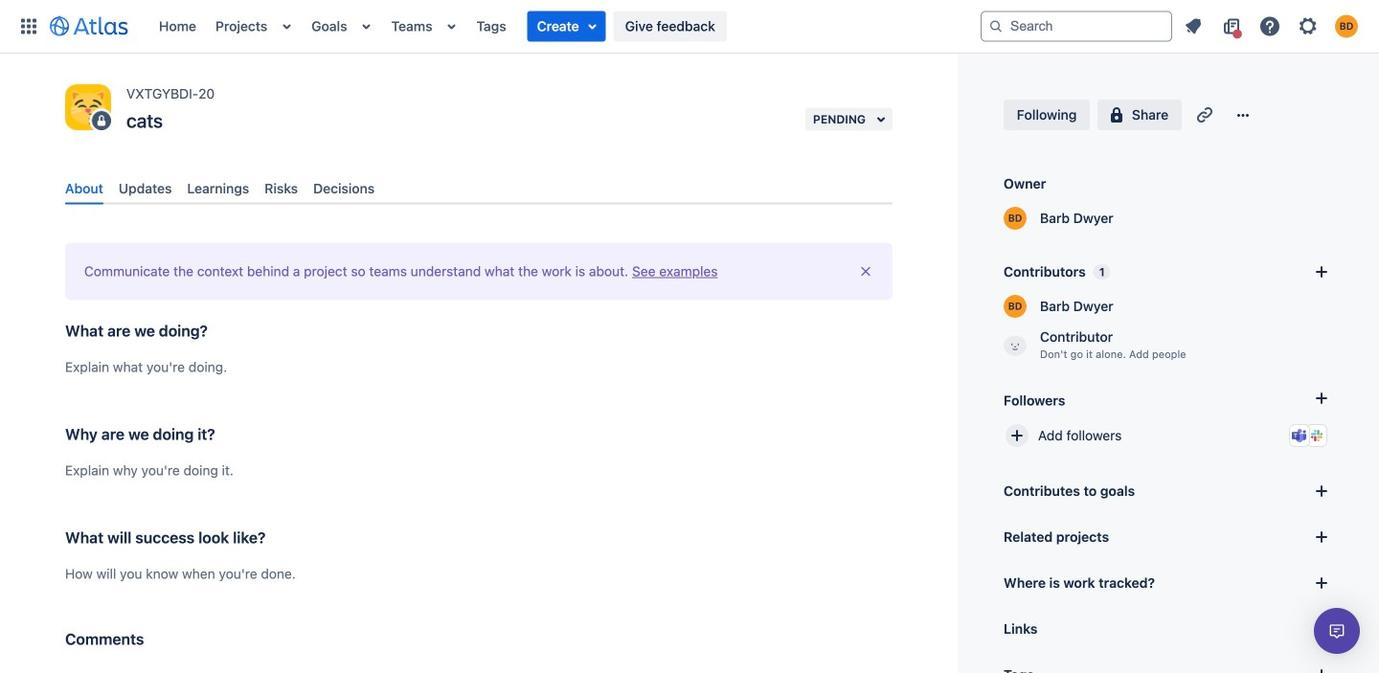 Task type: vqa. For each thing, say whether or not it's contained in the screenshot.
Jira icon
no



Task type: describe. For each thing, give the bounding box(es) containing it.
account image
[[1336, 15, 1359, 38]]

add follower image
[[1006, 424, 1029, 447]]

0 horizontal spatial list
[[149, 0, 981, 53]]

Search field
[[981, 11, 1173, 42]]

settings image
[[1297, 15, 1320, 38]]

1 horizontal spatial list
[[1177, 11, 1368, 42]]

switch to... image
[[17, 15, 40, 38]]

search image
[[989, 19, 1004, 34]]



Task type: locate. For each thing, give the bounding box(es) containing it.
top element
[[11, 0, 981, 53]]

tab list
[[57, 173, 901, 205]]

notifications image
[[1182, 15, 1205, 38]]

close banner image
[[859, 264, 874, 280]]

add tag image
[[1311, 664, 1334, 674]]

None search field
[[981, 11, 1173, 42]]

slack logo showing nan channels are connected to this project image
[[1310, 428, 1325, 444]]

banner
[[0, 0, 1380, 54]]

list item
[[528, 11, 606, 42]]

list item inside list
[[528, 11, 606, 42]]

msteams logo showing  channels are connected to this project image
[[1293, 428, 1308, 444]]

add a follower image
[[1311, 387, 1334, 410]]

help image
[[1259, 15, 1282, 38]]

list
[[149, 0, 981, 53], [1177, 11, 1368, 42]]



